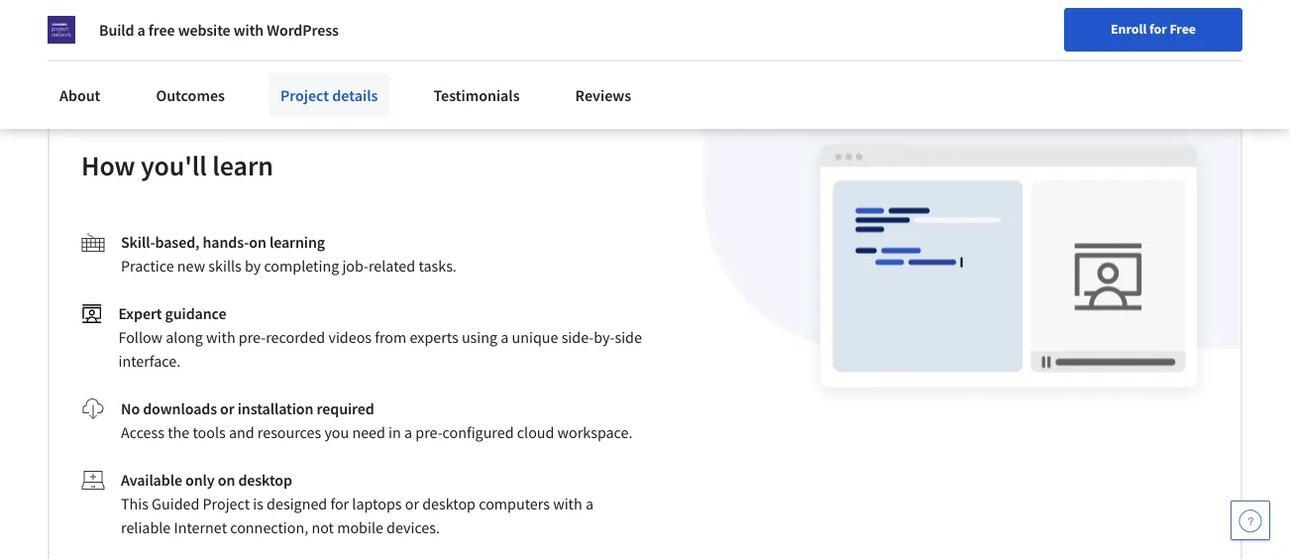 Task type: locate. For each thing, give the bounding box(es) containing it.
0 horizontal spatial project
[[203, 495, 250, 515]]

website
[[178, 20, 231, 40]]

along
[[166, 328, 203, 348]]

0 vertical spatial pre-
[[239, 328, 266, 348]]

need
[[352, 423, 386, 443]]

project details
[[280, 85, 378, 105]]

reliable
[[121, 519, 171, 538]]

with
[[234, 20, 264, 40], [206, 328, 236, 348], [553, 495, 583, 515]]

or up and
[[220, 400, 235, 419]]

details
[[332, 85, 378, 105]]

1 horizontal spatial for
[[1150, 20, 1167, 38]]

side
[[615, 328, 642, 348]]

laptops
[[352, 495, 402, 515]]

hands-
[[203, 233, 249, 253]]

1 horizontal spatial or
[[405, 495, 419, 515]]

1 horizontal spatial on
[[249, 233, 266, 253]]

completing
[[264, 257, 339, 277]]

how you'll learn
[[81, 148, 273, 183]]

tools
[[193, 423, 226, 443]]

pre- right 'along'
[[239, 328, 266, 348]]

1 vertical spatial project
[[203, 495, 250, 515]]

on right 'only'
[[218, 471, 235, 491]]

not
[[312, 519, 334, 538]]

1 vertical spatial on
[[218, 471, 235, 491]]

enroll
[[1111, 20, 1147, 38]]

0 vertical spatial on
[[249, 233, 266, 253]]

pre- right the in
[[416, 423, 443, 443]]

in
[[389, 423, 401, 443]]

0 vertical spatial or
[[220, 400, 235, 419]]

desktop up is
[[238, 471, 292, 491]]

or up devices.
[[405, 495, 419, 515]]

desktop up devices.
[[422, 495, 476, 515]]

available only on desktop this guided project is designed for laptops or desktop computers with a reliable internet connection, not mobile devices.
[[121, 471, 594, 538]]

practice
[[121, 257, 174, 277]]

tasks.
[[419, 257, 457, 277]]

0 vertical spatial project
[[280, 85, 329, 105]]

outcomes link
[[144, 73, 237, 117]]

desktop
[[238, 471, 292, 491], [422, 495, 476, 515]]

about
[[59, 85, 101, 105]]

available
[[121, 471, 182, 491]]

related
[[369, 257, 416, 277]]

1 vertical spatial with
[[206, 328, 236, 348]]

internet
[[174, 519, 227, 538]]

with inside expert guidance follow along with pre-recorded videos from experts using a unique side-by-side interface.
[[206, 328, 236, 348]]

a right the in
[[404, 423, 412, 443]]

a inside available only on desktop this guided project is designed for laptops or desktop computers with a reliable internet connection, not mobile devices.
[[586, 495, 594, 515]]

2 vertical spatial with
[[553, 495, 583, 515]]

testimonials link
[[422, 73, 532, 117]]

1 horizontal spatial pre-
[[416, 423, 443, 443]]

project details link
[[269, 73, 390, 117]]

from
[[375, 328, 407, 348]]

you
[[325, 423, 349, 443]]

or
[[220, 400, 235, 419], [405, 495, 419, 515]]

a down workspace.
[[586, 495, 594, 515]]

menu item
[[931, 20, 1059, 84]]

with right "website"
[[234, 20, 264, 40]]

for inside enroll for free "button"
[[1150, 20, 1167, 38]]

project left is
[[203, 495, 250, 515]]

no downloads or installation required access the tools and resources you need in a pre-configured cloud workspace.
[[121, 400, 633, 443]]

a right the using
[[501, 328, 509, 348]]

with down guidance
[[206, 328, 236, 348]]

1 vertical spatial pre-
[[416, 423, 443, 443]]

using
[[462, 328, 498, 348]]

0 horizontal spatial desktop
[[238, 471, 292, 491]]

a inside expert guidance follow along with pre-recorded videos from experts using a unique side-by-side interface.
[[501, 328, 509, 348]]

0 horizontal spatial on
[[218, 471, 235, 491]]

free
[[1170, 20, 1196, 38]]

based,
[[155, 233, 200, 253]]

0 horizontal spatial for
[[330, 495, 349, 515]]

project
[[280, 85, 329, 105], [203, 495, 250, 515]]

learning
[[270, 233, 325, 253]]

on
[[249, 233, 266, 253], [218, 471, 235, 491]]

1 vertical spatial desktop
[[422, 495, 476, 515]]

you'll
[[141, 148, 207, 183]]

for left free
[[1150, 20, 1167, 38]]

pre-
[[239, 328, 266, 348], [416, 423, 443, 443]]

devices.
[[387, 519, 440, 538]]

workspace.
[[558, 423, 633, 443]]

for
[[1150, 20, 1167, 38], [330, 495, 349, 515]]

or inside the no downloads or installation required access the tools and resources you need in a pre-configured cloud workspace.
[[220, 400, 235, 419]]

0 horizontal spatial or
[[220, 400, 235, 419]]

installation
[[238, 400, 314, 419]]

reviews
[[576, 85, 632, 105]]

project left details
[[280, 85, 329, 105]]

only
[[185, 471, 215, 491]]

None search field
[[283, 12, 520, 52]]

on up by
[[249, 233, 266, 253]]

0 vertical spatial for
[[1150, 20, 1167, 38]]

designed
[[267, 495, 327, 515]]

0 vertical spatial with
[[234, 20, 264, 40]]

project inside available only on desktop this guided project is designed for laptops or desktop computers with a reliable internet connection, not mobile devices.
[[203, 495, 250, 515]]

reviews link
[[564, 73, 643, 117]]

a
[[137, 20, 145, 40], [501, 328, 509, 348], [404, 423, 412, 443], [586, 495, 594, 515]]

1 vertical spatial for
[[330, 495, 349, 515]]

with right 'computers'
[[553, 495, 583, 515]]

1 vertical spatial or
[[405, 495, 419, 515]]

experts
[[410, 328, 459, 348]]

recorded
[[266, 328, 325, 348]]

new
[[177, 257, 205, 277]]

for up not
[[330, 495, 349, 515]]

with for pre-
[[206, 328, 236, 348]]

free
[[149, 20, 175, 40]]

0 horizontal spatial pre-
[[239, 328, 266, 348]]

interface.
[[118, 352, 181, 372]]

unique
[[512, 328, 559, 348]]

no
[[121, 400, 140, 419]]



Task type: describe. For each thing, give the bounding box(es) containing it.
about link
[[48, 73, 112, 117]]

with inside available only on desktop this guided project is designed for laptops or desktop computers with a reliable internet connection, not mobile devices.
[[553, 495, 583, 515]]

guided
[[152, 495, 200, 515]]

a inside the no downloads or installation required access the tools and resources you need in a pre-configured cloud workspace.
[[404, 423, 412, 443]]

how
[[81, 148, 135, 183]]

the
[[168, 423, 190, 443]]

required
[[317, 400, 374, 419]]

expert guidance follow along with pre-recorded videos from experts using a unique side-by-side interface.
[[118, 304, 642, 372]]

testimonials
[[434, 85, 520, 105]]

learn
[[212, 148, 273, 183]]

wordpress
[[267, 20, 339, 40]]

connection,
[[230, 519, 308, 538]]

pre- inside the no downloads or installation required access the tools and resources you need in a pre-configured cloud workspace.
[[416, 423, 443, 443]]

videos
[[329, 328, 372, 348]]

on inside skill-based, hands-on learning practice new skills by completing job-related tasks.
[[249, 233, 266, 253]]

for inside available only on desktop this guided project is designed for laptops or desktop computers with a reliable internet connection, not mobile devices.
[[330, 495, 349, 515]]

follow
[[118, 328, 163, 348]]

show notifications image
[[1080, 25, 1103, 49]]

outcomes
[[156, 85, 225, 105]]

resources
[[258, 423, 321, 443]]

with for wordpress
[[234, 20, 264, 40]]

1 horizontal spatial project
[[280, 85, 329, 105]]

expert
[[118, 304, 162, 324]]

0 vertical spatial desktop
[[238, 471, 292, 491]]

or inside available only on desktop this guided project is designed for laptops or desktop computers with a reliable internet connection, not mobile devices.
[[405, 495, 419, 515]]

computers
[[479, 495, 550, 515]]

side-
[[562, 328, 594, 348]]

coursera project network image
[[48, 16, 75, 44]]

build
[[99, 20, 134, 40]]

1 horizontal spatial desktop
[[422, 495, 476, 515]]

help center image
[[1239, 509, 1263, 532]]

guidance
[[165, 304, 227, 324]]

skill-based, hands-on learning practice new skills by completing job-related tasks.
[[121, 233, 457, 277]]

cloud
[[517, 423, 555, 443]]

pre- inside expert guidance follow along with pre-recorded videos from experts using a unique side-by-side interface.
[[239, 328, 266, 348]]

enroll for free button
[[1065, 8, 1243, 52]]

on inside available only on desktop this guided project is designed for laptops or desktop computers with a reliable internet connection, not mobile devices.
[[218, 471, 235, 491]]

access
[[121, 423, 165, 443]]

configured
[[443, 423, 514, 443]]

coursera image
[[24, 16, 150, 48]]

this
[[121, 495, 149, 515]]

a left free
[[137, 20, 145, 40]]

job-
[[342, 257, 369, 277]]

downloads
[[143, 400, 217, 419]]

by
[[245, 257, 261, 277]]

enroll for free
[[1111, 20, 1196, 38]]

skills
[[208, 257, 242, 277]]

skill-
[[121, 233, 155, 253]]

and
[[229, 423, 254, 443]]

mobile
[[337, 519, 384, 538]]

is
[[253, 495, 264, 515]]

build a free website with wordpress
[[99, 20, 339, 40]]

by-
[[594, 328, 615, 348]]



Task type: vqa. For each thing, say whether or not it's contained in the screenshot.
with corresponding to pre-
yes



